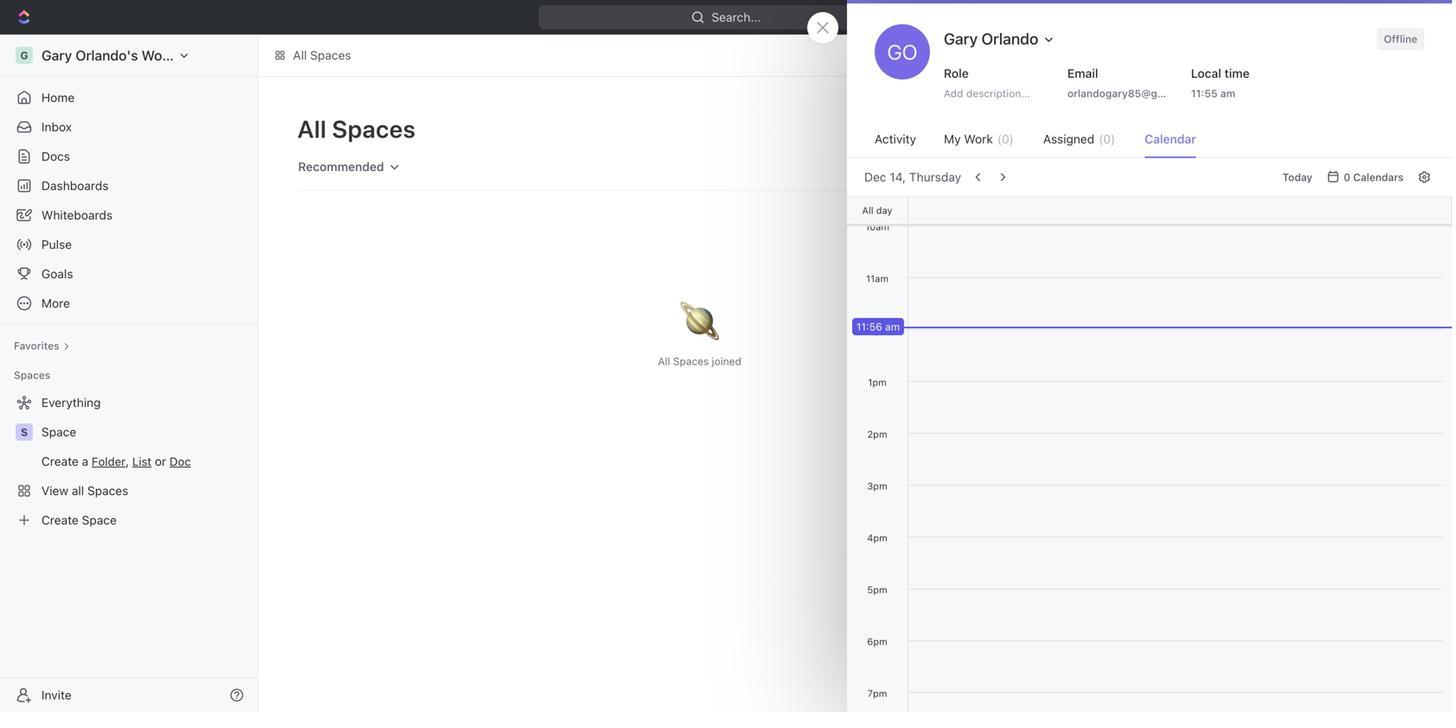 Task type: vqa. For each thing, say whether or not it's contained in the screenshot.
the bottom business time Icon
no



Task type: describe. For each thing, give the bounding box(es) containing it.
activity
[[875, 132, 917, 146]]

space link
[[41, 418, 247, 446]]

s for space, , element inside the sidebar navigation
[[21, 426, 28, 438]]

joined
[[712, 355, 742, 367]]

dashboards link
[[7, 172, 251, 200]]

space down view all spaces at the left bottom
[[82, 513, 117, 527]]

0
[[1344, 171, 1351, 183]]

10am
[[865, 221, 890, 233]]

dec 14, thursday button
[[865, 170, 961, 184]]

new space
[[1029, 122, 1092, 137]]

0 horizontal spatial am
[[885, 321, 900, 333]]

5pm
[[867, 584, 888, 596]]

recommended
[[298, 160, 384, 174]]

all
[[72, 484, 84, 498]]

all day
[[862, 205, 893, 216]]

4pm
[[867, 533, 888, 544]]

inbox
[[41, 120, 72, 134]]

calendar
[[1145, 132, 1196, 146]]

or
[[155, 454, 166, 469]]

new space button
[[1003, 116, 1102, 144]]

dashboards
[[41, 179, 109, 193]]

favorites
[[14, 340, 59, 352]]

local time 11:55 am
[[1191, 66, 1250, 99]]

assigned (0)
[[1043, 132, 1116, 146]]

11:56
[[857, 321, 883, 333]]

more button
[[7, 290, 251, 317]]

2pm
[[868, 429, 888, 440]]

local
[[1191, 66, 1222, 80]]

1pm
[[868, 377, 887, 388]]

everything
[[41, 396, 101, 410]]

sidebar navigation
[[0, 35, 262, 712]]

add description... button
[[937, 83, 1051, 104]]

home link
[[7, 84, 251, 112]]

g
[[20, 49, 28, 61]]

folder button
[[92, 455, 126, 469]]

home
[[41, 90, 75, 105]]

gary orlando's workspace, , element
[[16, 47, 33, 64]]

goals link
[[7, 260, 251, 288]]

gary orlando's workspace
[[41, 47, 213, 64]]

folder
[[92, 455, 126, 469]]

1 vertical spatial all spaces
[[297, 115, 416, 143]]

doc button
[[170, 455, 191, 469]]

inbox link
[[7, 113, 251, 141]]

today
[[1283, 171, 1313, 183]]

calendars
[[1354, 171, 1404, 183]]

0 calendars
[[1344, 171, 1404, 183]]

gary orlando
[[944, 29, 1039, 48]]

orlando
[[982, 29, 1039, 48]]

3pm
[[867, 481, 888, 492]]

7pm
[[868, 688, 887, 699]]

6pm
[[867, 636, 888, 648]]

create a folder , list or doc
[[41, 454, 191, 469]]

assigned
[[1043, 132, 1095, 146]]

12pm
[[865, 325, 890, 336]]

docs link
[[7, 143, 251, 170]]

favorites button
[[7, 335, 77, 356]]

space down shown
[[1184, 190, 1220, 204]]

create space
[[41, 513, 117, 527]]

offline
[[1384, 33, 1418, 45]]

,
[[126, 454, 129, 469]]

gary for gary orlando's workspace
[[41, 47, 72, 64]]

a
[[82, 454, 88, 469]]

search...
[[712, 10, 761, 24]]

email orlandogary85@gmail.com
[[1068, 66, 1203, 99]]

space, , element inside sidebar navigation
[[16, 424, 33, 441]]

gary for gary orlando
[[944, 29, 978, 48]]

orlando's
[[76, 47, 138, 64]]

create space link
[[7, 507, 247, 534]]

thursday
[[909, 170, 961, 184]]

work
[[964, 132, 993, 146]]

my work (0)
[[944, 132, 1014, 146]]

my
[[944, 132, 961, 146]]

day
[[876, 205, 893, 216]]



Task type: locate. For each thing, give the bounding box(es) containing it.
list button
[[132, 455, 152, 469]]

view
[[41, 484, 68, 498]]

role add description...
[[944, 66, 1031, 99]]

s inside sidebar navigation
[[21, 426, 28, 438]]

create
[[41, 454, 79, 469], [41, 513, 79, 527]]

create for create space
[[41, 513, 79, 527]]

1 vertical spatial am
[[885, 321, 900, 333]]

new
[[1029, 122, 1054, 137]]

1 vertical spatial create
[[41, 513, 79, 527]]

pulse
[[41, 237, 72, 252]]

tree
[[7, 389, 251, 534]]

in
[[1227, 145, 1235, 157]]

s for the topmost space, , element
[[1160, 191, 1167, 203]]

everything link
[[7, 389, 247, 417]]

1 create from the top
[[41, 454, 79, 469]]

gary orlando button
[[937, 24, 1063, 54], [937, 24, 1063, 54]]

visible
[[1153, 121, 1199, 140]]

create for create a folder , list or doc
[[41, 454, 79, 469]]

space right "new"
[[1057, 122, 1092, 137]]

dec 14, thursday
[[865, 170, 961, 184]]

0 horizontal spatial (0)
[[998, 132, 1014, 146]]

1 horizontal spatial gary
[[944, 29, 978, 48]]

add
[[944, 87, 964, 99]]

view all spaces
[[41, 484, 128, 498]]

orlandogary85@gmail.com
[[1068, 87, 1203, 99]]

0 vertical spatial create
[[41, 454, 79, 469]]

all
[[293, 48, 307, 62], [297, 115, 327, 143], [862, 205, 874, 216], [658, 355, 670, 367]]

spaces
[[310, 48, 351, 62], [332, 115, 416, 143], [1202, 121, 1254, 140], [1153, 145, 1189, 157], [673, 355, 709, 367], [14, 369, 50, 381], [87, 484, 128, 498]]

dec
[[865, 170, 887, 184]]

more
[[41, 296, 70, 310]]

1 horizontal spatial (0)
[[1099, 132, 1116, 146]]

2 (0) from the left
[[1099, 132, 1116, 146]]

doc
[[170, 455, 191, 469]]

list
[[132, 455, 152, 469]]

role
[[944, 66, 969, 80]]

2 create from the top
[[41, 513, 79, 527]]

11:56 am
[[857, 321, 900, 333]]

pulse link
[[7, 231, 251, 259]]

0 horizontal spatial space, , element
[[16, 424, 33, 441]]

gary up role
[[944, 29, 978, 48]]

all spaces
[[293, 48, 351, 62], [297, 115, 416, 143]]

1 horizontal spatial space, , element
[[1153, 187, 1174, 207]]

space inside 'button'
[[1057, 122, 1092, 137]]

create down view
[[41, 513, 79, 527]]

space
[[1057, 122, 1092, 137], [1184, 190, 1220, 204], [41, 425, 76, 439], [82, 513, 117, 527]]

invite
[[41, 688, 72, 702]]

all spaces joined
[[658, 355, 742, 367]]

recommended button
[[290, 152, 409, 182]]

am down time
[[1221, 87, 1236, 99]]

left
[[1263, 145, 1279, 157]]

14,
[[890, 170, 906, 184]]

goals
[[41, 267, 73, 281]]

1 horizontal spatial s
[[1160, 191, 1167, 203]]

today button
[[1276, 167, 1320, 188]]

gary right g
[[41, 47, 72, 64]]

⌘k
[[888, 10, 906, 24]]

(0)
[[998, 132, 1014, 146], [1099, 132, 1116, 146]]

am inside 'local time 11:55 am'
[[1221, 87, 1236, 99]]

visible spaces spaces shown in your left sidebar.
[[1153, 121, 1320, 157]]

0 vertical spatial s
[[1160, 191, 1167, 203]]

tree containing everything
[[7, 389, 251, 534]]

1 horizontal spatial am
[[1221, 87, 1236, 99]]

tree inside sidebar navigation
[[7, 389, 251, 534]]

shown
[[1192, 145, 1224, 157]]

space, , element
[[1153, 187, 1174, 207], [16, 424, 33, 441]]

your
[[1238, 145, 1260, 157]]

1 (0) from the left
[[998, 132, 1014, 146]]

0 horizontal spatial s
[[21, 426, 28, 438]]

11am
[[866, 273, 889, 284]]

0 vertical spatial all spaces
[[293, 48, 351, 62]]

whiteboards
[[41, 208, 113, 222]]

email
[[1068, 66, 1099, 80]]

1 vertical spatial s
[[21, 426, 28, 438]]

go
[[887, 40, 918, 64]]

11:55
[[1191, 87, 1218, 99]]

time
[[1225, 66, 1250, 80]]

0 vertical spatial space, , element
[[1153, 187, 1174, 207]]

description...
[[966, 87, 1031, 99]]

0 horizontal spatial gary
[[41, 47, 72, 64]]

sidebar.
[[1282, 145, 1320, 157]]

view all spaces link
[[7, 477, 247, 505]]

am
[[1221, 87, 1236, 99], [885, 321, 900, 333]]

am right 11:56
[[885, 321, 900, 333]]

whiteboards link
[[7, 201, 251, 229]]

gary inside sidebar navigation
[[41, 47, 72, 64]]

(0) right 'work'
[[998, 132, 1014, 146]]

space down everything
[[41, 425, 76, 439]]

create left a
[[41, 454, 79, 469]]

1 vertical spatial space, , element
[[16, 424, 33, 441]]

gary
[[944, 29, 978, 48], [41, 47, 72, 64]]

docs
[[41, 149, 70, 163]]

0 vertical spatial am
[[1221, 87, 1236, 99]]

workspace
[[142, 47, 213, 64]]

(0) right assigned
[[1099, 132, 1116, 146]]



